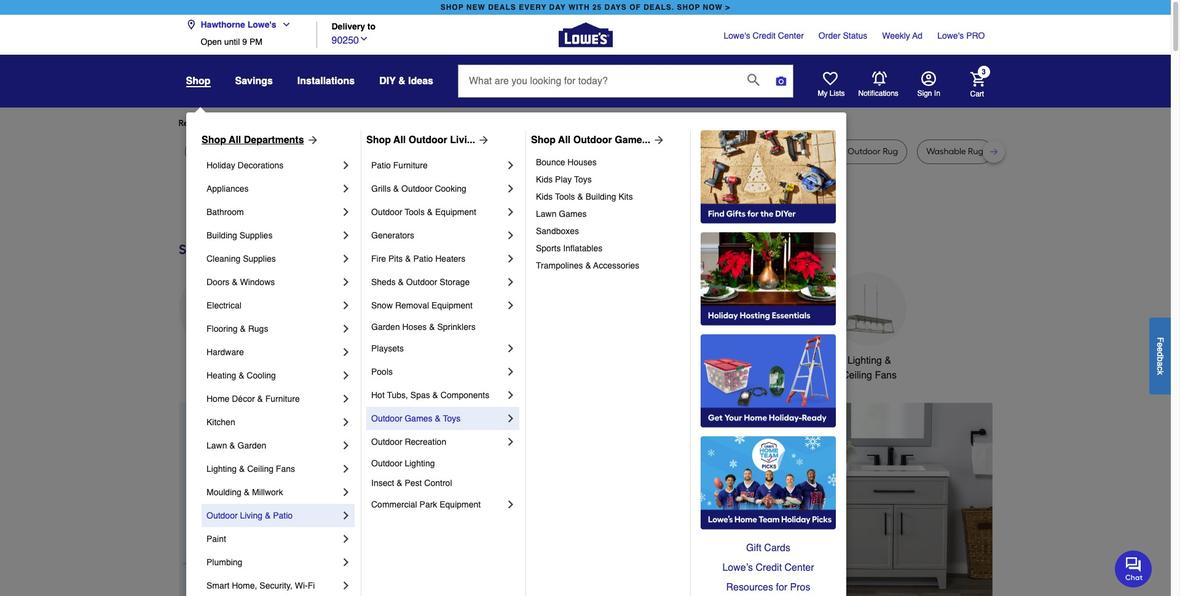Task type: describe. For each thing, give the bounding box(es) containing it.
f e e d b a c k
[[1156, 337, 1166, 375]]

desk
[[442, 146, 460, 157]]

windows
[[240, 277, 275, 287]]

grills & outdoor cooking link
[[372, 177, 505, 201]]

new
[[467, 3, 486, 12]]

appliances link
[[207, 177, 340, 201]]

roth for rug
[[651, 146, 669, 157]]

2 shop from the left
[[677, 3, 701, 12]]

kitchen for kitchen
[[207, 418, 235, 427]]

fans inside 'lighting & ceiling fans'
[[875, 370, 897, 381]]

bathroom inside button
[[662, 355, 704, 367]]

1 vertical spatial furniture
[[266, 394, 300, 404]]

patio for fire pits & patio heaters
[[414, 254, 433, 264]]

kitchen faucets button
[[459, 272, 533, 368]]

lighting inside 'lighting & ceiling fans'
[[848, 355, 883, 367]]

trampolines
[[536, 261, 583, 271]]

kits
[[619, 192, 633, 202]]

moulding
[[207, 488, 242, 498]]

ideas
[[408, 76, 434, 87]]

playsets
[[372, 344, 404, 354]]

kids for kids tools & building kits
[[536, 192, 553, 202]]

chevron right image for doors & windows
[[340, 276, 352, 288]]

chevron right image for paint
[[340, 533, 352, 546]]

smart home
[[749, 355, 804, 367]]

chevron right image for plumbing
[[340, 557, 352, 569]]

kids for kids play toys
[[536, 175, 553, 185]]

deals.
[[644, 3, 675, 12]]

1 vertical spatial building
[[207, 231, 237, 240]]

0 vertical spatial patio
[[372, 161, 391, 170]]

chevron right image for fire pits & patio heaters
[[505, 253, 517, 265]]

home décor & furniture link
[[207, 387, 340, 411]]

hot tubs, spas & components
[[372, 391, 490, 400]]

5 rug from the left
[[568, 146, 584, 157]]

all for shop all departments
[[229, 135, 241, 146]]

credit for lowe's
[[756, 563, 782, 574]]

credit for lowe's
[[753, 31, 776, 41]]

trampolines & accessories link
[[536, 257, 682, 274]]

décor
[[232, 394, 255, 404]]

chevron right image for flooring & rugs
[[340, 323, 352, 335]]

outdoor inside 'link'
[[402, 184, 433, 194]]

shop all departments link
[[202, 133, 319, 148]]

flooring & rugs
[[207, 324, 268, 334]]

lighting inside lighting & ceiling fans "link"
[[207, 464, 237, 474]]

electrical
[[207, 301, 242, 311]]

chevron right image for playsets
[[505, 343, 517, 355]]

2 rug from the left
[[253, 146, 269, 157]]

1 rug from the left
[[194, 146, 209, 157]]

fans inside "link"
[[276, 464, 295, 474]]

d
[[1156, 352, 1166, 357]]

my lists
[[818, 89, 845, 98]]

5x8
[[211, 146, 225, 157]]

3 area from the left
[[757, 146, 775, 157]]

millwork
[[252, 488, 283, 498]]

furniture
[[379, 146, 413, 157]]

searches
[[240, 118, 276, 129]]

lists
[[830, 89, 845, 98]]

pools link
[[372, 360, 505, 384]]

cleaning
[[207, 254, 241, 264]]

spas
[[411, 391, 430, 400]]

equipment for removal
[[432, 301, 473, 311]]

order status
[[819, 31, 868, 41]]

equipment for park
[[440, 500, 481, 510]]

lowe's
[[723, 563, 753, 574]]

arrow right image for shop all outdoor livi...
[[476, 134, 490, 146]]

inflatables
[[564, 244, 603, 253]]

hawthorne lowe's
[[201, 20, 277, 30]]

smart home button
[[740, 272, 813, 368]]

fire pits & patio heaters link
[[372, 247, 505, 271]]

lowe's for lowe's pro
[[938, 31, 965, 41]]

commercial
[[372, 500, 417, 510]]

shop all outdoor livi...
[[367, 135, 476, 146]]

outdoor up the insect
[[372, 459, 403, 469]]

games for lawn
[[559, 209, 587, 219]]

fire
[[372, 254, 386, 264]]

order status link
[[819, 30, 868, 42]]

center for lowe's credit center
[[785, 563, 815, 574]]

lowe's home improvement notification center image
[[872, 71, 887, 86]]

lowe's credit center link
[[701, 558, 836, 578]]

7 rug from the left
[[777, 146, 793, 157]]

shop
[[186, 76, 211, 87]]

arrow left image
[[407, 510, 420, 523]]

lowe's for lowe's credit center
[[724, 31, 751, 41]]

lighting inside 'outdoor lighting' link
[[405, 459, 435, 469]]

all for shop all outdoor livi...
[[394, 135, 406, 146]]

shop all departments
[[202, 135, 304, 146]]

cart
[[971, 89, 985, 98]]

smart for smart home
[[749, 355, 775, 367]]

3
[[982, 68, 986, 76]]

electrical link
[[207, 294, 340, 317]]

lowe's credit center link
[[724, 30, 804, 42]]

doors & windows link
[[207, 271, 340, 294]]

for for suggestions
[[387, 118, 398, 129]]

more suggestions for you link
[[315, 117, 424, 130]]

my
[[818, 89, 828, 98]]

day
[[550, 3, 566, 12]]

get your home holiday-ready. image
[[701, 335, 836, 428]]

washable rug
[[927, 146, 984, 157]]

grills & outdoor cooking
[[372, 184, 467, 194]]

diy & ideas button
[[380, 70, 434, 92]]

1 horizontal spatial furniture
[[394, 161, 428, 170]]

center for lowe's credit center
[[779, 31, 804, 41]]

sign
[[918, 89, 933, 98]]

faucets
[[496, 355, 531, 367]]

resources for pros link
[[701, 578, 836, 597]]

smart home, security, wi-fi link
[[207, 574, 340, 597]]

hoses
[[403, 322, 427, 332]]

and for allen and roth rug
[[633, 146, 649, 157]]

cleaning supplies
[[207, 254, 276, 264]]

chevron right image for lawn & garden
[[340, 440, 352, 452]]

grills
[[372, 184, 391, 194]]

shop all outdoor livi... link
[[367, 133, 490, 148]]

living
[[240, 511, 263, 521]]

shop for shop all outdoor livi...
[[367, 135, 391, 146]]

garden hoses & sprinklers link
[[372, 317, 517, 337]]

0 vertical spatial garden
[[372, 322, 400, 332]]

pm
[[250, 37, 263, 47]]

0 vertical spatial toys
[[575, 175, 592, 185]]

more
[[315, 118, 335, 129]]

lighting & ceiling fans inside button
[[843, 355, 897, 381]]

lowe's credit center
[[723, 563, 815, 574]]

kitchen for kitchen faucets
[[461, 355, 494, 367]]

trampolines & accessories
[[536, 261, 640, 271]]

sports
[[536, 244, 561, 253]]

0 horizontal spatial bathroom
[[207, 207, 244, 217]]

security,
[[260, 581, 293, 591]]

chevron right image for grills & outdoor cooking
[[505, 183, 517, 195]]

1 vertical spatial garden
[[238, 441, 267, 451]]

accessories
[[594, 261, 640, 271]]

lowe's home improvement lists image
[[823, 71, 838, 86]]

sheds & outdoor storage
[[372, 277, 470, 287]]

shop 25 days of deals by category image
[[179, 239, 993, 260]]

home inside button
[[778, 355, 804, 367]]

lowe's credit center
[[724, 31, 804, 41]]

decorations for holiday
[[238, 161, 284, 170]]

outdoor games & toys link
[[372, 407, 505, 431]]

chevron right image for hardware
[[340, 346, 352, 359]]

scroll to item #4 image
[[721, 595, 753, 597]]

chevron right image for electrical
[[340, 300, 352, 312]]

camera image
[[776, 75, 788, 87]]

chevron down image inside 90250 button
[[359, 34, 369, 43]]

0 horizontal spatial home
[[207, 394, 230, 404]]

games for outdoor
[[405, 414, 433, 424]]

chevron down image inside hawthorne lowe's button
[[277, 20, 291, 30]]

supplies for building supplies
[[240, 231, 273, 240]]

status
[[844, 31, 868, 41]]

rug 5x8
[[194, 146, 225, 157]]

location image
[[186, 20, 196, 30]]

fi
[[308, 581, 315, 591]]

lighting & ceiling fans button
[[833, 272, 907, 383]]

in
[[935, 89, 941, 98]]

outdoor recreation link
[[372, 431, 505, 454]]

arrow right image for shop all departments
[[304, 134, 319, 146]]

home décor & furniture
[[207, 394, 300, 404]]

find gifts for the diyer. image
[[701, 130, 836, 224]]

bathroom button
[[646, 272, 720, 368]]

chevron right image for cleaning supplies
[[340, 253, 352, 265]]

up to 40 percent off select vanities. plus, get free local delivery on select vanities. image
[[397, 403, 993, 597]]



Task type: locate. For each thing, give the bounding box(es) containing it.
weekly ad link
[[883, 30, 923, 42]]

chevron right image for snow removal equipment
[[505, 300, 517, 312]]

2 horizontal spatial area
[[757, 146, 775, 157]]

kitchen up lawn & garden
[[207, 418, 235, 427]]

more suggestions for you
[[315, 118, 414, 129]]

chevron right image for hot tubs, spas & components
[[505, 389, 517, 402]]

outdoor up outdoor lighting
[[372, 437, 403, 447]]

shop button
[[186, 75, 211, 87]]

0 vertical spatial bathroom
[[207, 207, 244, 217]]

2 vertical spatial patio
[[273, 511, 293, 521]]

credit up search image
[[753, 31, 776, 41]]

smart inside smart home button
[[749, 355, 775, 367]]

equipment up sprinklers
[[432, 301, 473, 311]]

decorations inside button
[[376, 370, 429, 381]]

search image
[[748, 74, 760, 86]]

days
[[605, 3, 627, 12]]

resources for pros
[[727, 582, 811, 594]]

1 horizontal spatial kitchen
[[461, 355, 494, 367]]

building
[[586, 192, 617, 202], [207, 231, 237, 240]]

lowe's home team holiday picks. image
[[701, 437, 836, 530]]

1 all from the left
[[229, 135, 241, 146]]

1 horizontal spatial shop
[[677, 3, 701, 12]]

e up d
[[1156, 342, 1166, 347]]

0 vertical spatial center
[[779, 31, 804, 41]]

0 horizontal spatial furniture
[[266, 394, 300, 404]]

allen for allen and roth rug
[[612, 146, 631, 157]]

for left pros
[[776, 582, 788, 594]]

1 vertical spatial lawn
[[207, 441, 227, 451]]

e up b
[[1156, 347, 1166, 352]]

2 roth from the left
[[651, 146, 669, 157]]

3 shop from the left
[[531, 135, 556, 146]]

gift
[[747, 543, 762, 554]]

lawn up moulding
[[207, 441, 227, 451]]

lowe's down > on the right top of page
[[724, 31, 751, 41]]

1 horizontal spatial smart
[[749, 355, 775, 367]]

a
[[1156, 362, 1166, 366]]

1 vertical spatial tools
[[405, 207, 425, 217]]

supplies up cleaning supplies
[[240, 231, 273, 240]]

cards
[[765, 543, 791, 554]]

toys down houses
[[575, 175, 592, 185]]

departments
[[244, 135, 304, 146]]

control
[[425, 479, 452, 488]]

4 rug from the left
[[335, 146, 350, 157]]

chevron right image for outdoor living & patio
[[340, 510, 352, 522]]

lawn for lawn & garden
[[207, 441, 227, 451]]

bathroom
[[207, 207, 244, 217], [662, 355, 704, 367]]

0 vertical spatial smart
[[749, 355, 775, 367]]

chevron right image for pools
[[505, 366, 517, 378]]

0 horizontal spatial kitchen
[[207, 418, 235, 427]]

equipment down cooking
[[435, 207, 477, 217]]

chevron right image for outdoor games & toys
[[505, 413, 517, 425]]

supplies for cleaning supplies
[[243, 254, 276, 264]]

for
[[278, 118, 289, 129], [387, 118, 398, 129], [776, 582, 788, 594]]

chevron right image for heating & cooling
[[340, 370, 352, 382]]

equipment
[[435, 207, 477, 217], [432, 301, 473, 311], [440, 500, 481, 510]]

1 horizontal spatial lighting & ceiling fans
[[843, 355, 897, 381]]

lowe's inside button
[[248, 20, 277, 30]]

furniture down furniture
[[394, 161, 428, 170]]

paint link
[[207, 528, 340, 551]]

garden down kitchen link
[[238, 441, 267, 451]]

9 rug from the left
[[969, 146, 984, 157]]

1 horizontal spatial decorations
[[376, 370, 429, 381]]

2 all from the left
[[394, 135, 406, 146]]

plumbing
[[207, 558, 243, 568]]

decorations down rug rug
[[238, 161, 284, 170]]

playsets link
[[372, 337, 505, 360]]

patio up sheds & outdoor storage at the top
[[414, 254, 433, 264]]

0 horizontal spatial toys
[[443, 414, 461, 424]]

1 you from the left
[[291, 118, 305, 129]]

0 horizontal spatial you
[[291, 118, 305, 129]]

recommended searches for you heading
[[179, 117, 993, 130]]

0 vertical spatial equipment
[[435, 207, 477, 217]]

home,
[[232, 581, 257, 591]]

area
[[314, 146, 333, 157], [548, 146, 566, 157], [757, 146, 775, 157]]

hardware link
[[207, 341, 340, 364]]

0 vertical spatial supplies
[[240, 231, 273, 240]]

outdoor down moulding
[[207, 511, 238, 521]]

0 vertical spatial appliances
[[207, 184, 249, 194]]

allen and roth area rug
[[489, 146, 584, 157]]

chevron right image for smart home, security, wi-fi
[[340, 580, 352, 592]]

shop for shop all outdoor game...
[[531, 135, 556, 146]]

kitchen inside button
[[461, 355, 494, 367]]

1 horizontal spatial fans
[[875, 370, 897, 381]]

0 horizontal spatial area
[[314, 146, 333, 157]]

building supplies
[[207, 231, 273, 240]]

arrow right image inside shop all departments link
[[304, 134, 319, 146]]

1 horizontal spatial lowe's
[[724, 31, 751, 41]]

1 horizontal spatial home
[[778, 355, 804, 367]]

arrow right image inside shop all outdoor livi... link
[[476, 134, 490, 146]]

1 vertical spatial credit
[[756, 563, 782, 574]]

allen down 'game...'
[[612, 146, 631, 157]]

outdoor living & patio
[[207, 511, 293, 521]]

lawn games
[[536, 209, 587, 219]]

outdoor down hot in the bottom of the page
[[372, 414, 403, 424]]

outdoor games & toys
[[372, 414, 461, 424]]

appliances inside button
[[192, 355, 240, 367]]

0 horizontal spatial smart
[[207, 581, 230, 591]]

lowe's pro
[[938, 31, 986, 41]]

snow removal equipment link
[[372, 294, 505, 317]]

lighting & ceiling fans inside lighting & ceiling fans "link"
[[207, 464, 295, 474]]

all
[[229, 135, 241, 146], [394, 135, 406, 146], [559, 135, 571, 146]]

1 horizontal spatial shop
[[367, 135, 391, 146]]

building up cleaning
[[207, 231, 237, 240]]

supplies inside cleaning supplies link
[[243, 254, 276, 264]]

doors & windows
[[207, 277, 275, 287]]

chevron right image for bathroom
[[340, 206, 352, 218]]

1 allen from the left
[[489, 146, 508, 157]]

shop up 5x8
[[202, 135, 226, 146]]

sign in button
[[918, 71, 941, 98]]

allen for allen and roth area rug
[[489, 146, 508, 157]]

0 horizontal spatial chevron down image
[[277, 20, 291, 30]]

tools down kids play toys
[[555, 192, 575, 202]]

sandboxes
[[536, 226, 579, 236]]

1 horizontal spatial patio
[[372, 161, 391, 170]]

1 vertical spatial decorations
[[376, 370, 429, 381]]

hawthorne lowe's button
[[186, 12, 296, 37]]

heating & cooling link
[[207, 364, 340, 387]]

2 horizontal spatial lighting
[[848, 355, 883, 367]]

chevron right image for outdoor tools & equipment
[[505, 206, 517, 218]]

lawn for lawn games
[[536, 209, 557, 219]]

0 vertical spatial kids
[[536, 175, 553, 185]]

center inside "link"
[[779, 31, 804, 41]]

tools down grills & outdoor cooking
[[405, 207, 425, 217]]

garden hoses & sprinklers
[[372, 322, 476, 332]]

shop down more suggestions for you link
[[367, 135, 391, 146]]

furniture up kitchen link
[[266, 394, 300, 404]]

1 horizontal spatial all
[[394, 135, 406, 146]]

None search field
[[458, 65, 794, 109]]

center up pros
[[785, 563, 815, 574]]

2 vertical spatial equipment
[[440, 500, 481, 510]]

2 e from the top
[[1156, 347, 1166, 352]]

holiday hosting essentials. image
[[701, 232, 836, 326]]

insect & pest control link
[[372, 474, 517, 493]]

chevron right image for moulding & millwork
[[340, 487, 352, 499]]

chevron right image for building supplies
[[340, 229, 352, 242]]

ceiling inside 'lighting & ceiling fans'
[[843, 370, 873, 381]]

1 horizontal spatial area
[[548, 146, 566, 157]]

1 roth from the left
[[528, 146, 546, 157]]

sports inflatables link
[[536, 240, 682, 257]]

lowe's up pm
[[248, 20, 277, 30]]

0 horizontal spatial for
[[278, 118, 289, 129]]

1 horizontal spatial washable
[[927, 146, 967, 157]]

flooring & rugs link
[[207, 317, 340, 341]]

2 horizontal spatial lowe's
[[938, 31, 965, 41]]

you left more
[[291, 118, 305, 129]]

kitchen up components
[[461, 355, 494, 367]]

1 vertical spatial equipment
[[432, 301, 473, 311]]

you
[[291, 118, 305, 129], [400, 118, 414, 129]]

sandboxes link
[[536, 223, 682, 240]]

ceiling inside lighting & ceiling fans "link"
[[247, 464, 274, 474]]

garden
[[372, 322, 400, 332], [238, 441, 267, 451]]

supplies up the windows
[[243, 254, 276, 264]]

installations button
[[298, 70, 355, 92]]

games down kids tools & building kits
[[559, 209, 587, 219]]

bounce houses link
[[536, 154, 682, 171]]

0 horizontal spatial and
[[510, 146, 526, 157]]

8 rug from the left
[[883, 146, 899, 157]]

1 vertical spatial kids
[[536, 192, 553, 202]]

lowe's home improvement cart image
[[971, 72, 986, 86]]

0 vertical spatial home
[[778, 355, 804, 367]]

arrow right image inside shop all outdoor game... link
[[651, 134, 666, 146]]

0 horizontal spatial roth
[[528, 146, 546, 157]]

generators link
[[372, 224, 505, 247]]

sheds
[[372, 277, 396, 287]]

1 e from the top
[[1156, 342, 1166, 347]]

25 days of deals. don't miss deals every day. same-day delivery on in-stock orders placed by 2 p m. image
[[179, 403, 377, 597]]

chevron right image
[[340, 159, 352, 172], [505, 159, 517, 172], [340, 183, 352, 195], [505, 183, 517, 195], [340, 206, 352, 218], [505, 206, 517, 218], [340, 253, 352, 265], [340, 276, 352, 288], [505, 276, 517, 288], [340, 300, 352, 312], [340, 323, 352, 335], [340, 346, 352, 359], [505, 366, 517, 378], [505, 389, 517, 402], [340, 393, 352, 405], [340, 487, 352, 499], [505, 499, 517, 511], [340, 510, 352, 522]]

25
[[593, 3, 602, 12]]

0 horizontal spatial shop
[[202, 135, 226, 146]]

supplies inside building supplies link
[[240, 231, 273, 240]]

all up bounce houses at the top of page
[[559, 135, 571, 146]]

chevron right image for generators
[[505, 229, 517, 242]]

lowe's left the pro
[[938, 31, 965, 41]]

shop left new
[[441, 3, 464, 12]]

lowe's home improvement account image
[[922, 71, 936, 86]]

2 washable from the left
[[927, 146, 967, 157]]

chevron right image for patio furniture
[[505, 159, 517, 172]]

chevron right image for lighting & ceiling fans
[[340, 463, 352, 475]]

1 horizontal spatial bathroom
[[662, 355, 704, 367]]

2 and from the left
[[633, 146, 649, 157]]

0 horizontal spatial lawn
[[207, 441, 227, 451]]

0 horizontal spatial garden
[[238, 441, 267, 451]]

0 horizontal spatial games
[[405, 414, 433, 424]]

lowe's inside 'link'
[[938, 31, 965, 41]]

0 vertical spatial lighting & ceiling fans
[[843, 355, 897, 381]]

appliances
[[207, 184, 249, 194], [192, 355, 240, 367]]

toys down components
[[443, 414, 461, 424]]

bounce
[[536, 157, 566, 167]]

smart home, security, wi-fi
[[207, 581, 315, 591]]

chevron right image for home décor & furniture
[[340, 393, 352, 405]]

smart inside 'smart home, security, wi-fi' link
[[207, 581, 230, 591]]

0 horizontal spatial ceiling
[[247, 464, 274, 474]]

for for searches
[[278, 118, 289, 129]]

lowe's home improvement logo image
[[559, 8, 613, 62]]

and for allen and roth area rug
[[510, 146, 526, 157]]

hot
[[372, 391, 385, 400]]

1 vertical spatial appliances
[[192, 355, 240, 367]]

garden up the playsets
[[372, 322, 400, 332]]

1 horizontal spatial ceiling
[[843, 370, 873, 381]]

1 and from the left
[[510, 146, 526, 157]]

lawn up sandboxes
[[536, 209, 557, 219]]

christmas
[[380, 355, 425, 367]]

kitchen faucets
[[461, 355, 531, 367]]

1 shop from the left
[[202, 135, 226, 146]]

all up furniture
[[394, 135, 406, 146]]

0 horizontal spatial washable
[[715, 146, 755, 157]]

1 vertical spatial ceiling
[[247, 464, 274, 474]]

0 horizontal spatial tools
[[405, 207, 425, 217]]

deals
[[488, 3, 517, 12]]

kids up lawn games
[[536, 192, 553, 202]]

heating & cooling
[[207, 371, 276, 381]]

chevron right image for commercial park equipment
[[505, 499, 517, 511]]

chat invite button image
[[1116, 550, 1153, 588]]

components
[[441, 391, 490, 400]]

2 shop from the left
[[367, 135, 391, 146]]

0 vertical spatial kitchen
[[461, 355, 494, 367]]

kids down 'bounce'
[[536, 175, 553, 185]]

0 horizontal spatial patio
[[273, 511, 293, 521]]

shop for shop all departments
[[202, 135, 226, 146]]

0 vertical spatial credit
[[753, 31, 776, 41]]

chevron right image
[[340, 229, 352, 242], [505, 229, 517, 242], [505, 253, 517, 265], [505, 300, 517, 312], [505, 343, 517, 355], [340, 370, 352, 382], [505, 413, 517, 425], [340, 416, 352, 429], [505, 436, 517, 448], [340, 440, 352, 452], [340, 463, 352, 475], [340, 533, 352, 546], [340, 557, 352, 569], [340, 580, 352, 592]]

outdoor up the desk at the left top of page
[[409, 135, 448, 146]]

fire pits & patio heaters
[[372, 254, 466, 264]]

& inside 'lighting & ceiling fans'
[[885, 355, 892, 367]]

0 vertical spatial tools
[[555, 192, 575, 202]]

1 vertical spatial toys
[[443, 414, 461, 424]]

0 horizontal spatial all
[[229, 135, 241, 146]]

1 horizontal spatial tools
[[555, 192, 575, 202]]

1 vertical spatial supplies
[[243, 254, 276, 264]]

1 horizontal spatial roth
[[651, 146, 669, 157]]

sheds & outdoor storage link
[[372, 271, 505, 294]]

credit up 'resources for pros' link
[[756, 563, 782, 574]]

appliances button
[[179, 272, 252, 368]]

outdoor
[[409, 135, 448, 146], [574, 135, 613, 146], [402, 184, 433, 194], [372, 207, 403, 217], [406, 277, 438, 287], [372, 414, 403, 424], [372, 437, 403, 447], [372, 459, 403, 469], [207, 511, 238, 521]]

lowe's inside "link"
[[724, 31, 751, 41]]

3 rug from the left
[[271, 146, 286, 157]]

0 horizontal spatial building
[[207, 231, 237, 240]]

1 horizontal spatial lawn
[[536, 209, 557, 219]]

washable for washable rug
[[927, 146, 967, 157]]

1 vertical spatial center
[[785, 563, 815, 574]]

all down the recommended searches for you at the top of the page
[[229, 135, 241, 146]]

chevron down image
[[277, 20, 291, 30], [359, 34, 369, 43]]

1 horizontal spatial building
[[586, 192, 617, 202]]

credit inside lowe's credit center "link"
[[753, 31, 776, 41]]

generators
[[372, 231, 415, 240]]

1 shop from the left
[[441, 3, 464, 12]]

open until 9 pm
[[201, 37, 263, 47]]

2 area from the left
[[548, 146, 566, 157]]

0 vertical spatial building
[[586, 192, 617, 202]]

patio down "moulding & millwork" link
[[273, 511, 293, 521]]

0 vertical spatial ceiling
[[843, 370, 873, 381]]

roth for area
[[528, 146, 546, 157]]

Search Query text field
[[459, 65, 738, 97]]

for up furniture
[[387, 118, 398, 129]]

patio down furniture
[[372, 161, 391, 170]]

1 horizontal spatial garden
[[372, 322, 400, 332]]

chevron right image for holiday decorations
[[340, 159, 352, 172]]

insect
[[372, 479, 394, 488]]

1 vertical spatial home
[[207, 394, 230, 404]]

& inside 'link'
[[394, 184, 399, 194]]

decorations
[[238, 161, 284, 170], [376, 370, 429, 381]]

0 vertical spatial lawn
[[536, 209, 557, 219]]

3 all from the left
[[559, 135, 571, 146]]

outdoor up outdoor tools & equipment
[[402, 184, 433, 194]]

outdoor down grills
[[372, 207, 403, 217]]

lawn & garden link
[[207, 434, 340, 458]]

snow
[[372, 301, 393, 311]]

chevron right image for outdoor recreation
[[505, 436, 517, 448]]

area rug
[[314, 146, 350, 157]]

games down "spas"
[[405, 414, 433, 424]]

arrow right image for shop all outdoor game...
[[651, 134, 666, 146]]

appliances down holiday
[[207, 184, 249, 194]]

2 horizontal spatial for
[[776, 582, 788, 594]]

you for recommended searches for you
[[291, 118, 305, 129]]

tools for outdoor
[[405, 207, 425, 217]]

outdoor up snow removal equipment
[[406, 277, 438, 287]]

credit inside lowe's credit center link
[[756, 563, 782, 574]]

0 vertical spatial decorations
[[238, 161, 284, 170]]

& inside "link"
[[239, 464, 245, 474]]

shop all outdoor game...
[[531, 135, 651, 146]]

2 horizontal spatial all
[[559, 135, 571, 146]]

savings button
[[235, 70, 273, 92]]

indoor outdoor rug
[[821, 146, 899, 157]]

building up lawn games link on the top of page
[[586, 192, 617, 202]]

decorations down christmas at left
[[376, 370, 429, 381]]

1 kids from the top
[[536, 175, 553, 185]]

0 horizontal spatial lighting
[[207, 464, 237, 474]]

0 vertical spatial fans
[[875, 370, 897, 381]]

equipment down insect & pest control link
[[440, 500, 481, 510]]

recommended
[[179, 118, 238, 129]]

kids inside kids tools & building kits link
[[536, 192, 553, 202]]

all for shop all outdoor game...
[[559, 135, 571, 146]]

flooring
[[207, 324, 238, 334]]

2 you from the left
[[400, 118, 414, 129]]

patio for outdoor living & patio
[[273, 511, 293, 521]]

0 horizontal spatial decorations
[[238, 161, 284, 170]]

1 horizontal spatial and
[[633, 146, 649, 157]]

shop up "allen and roth area rug"
[[531, 135, 556, 146]]

1 horizontal spatial toys
[[575, 175, 592, 185]]

1 area from the left
[[314, 146, 333, 157]]

0 vertical spatial chevron down image
[[277, 20, 291, 30]]

1 horizontal spatial allen
[[612, 146, 631, 157]]

outdoor tools & equipment
[[372, 207, 477, 217]]

roth up 'bounce'
[[528, 146, 546, 157]]

appliances up heating
[[192, 355, 240, 367]]

1 vertical spatial kitchen
[[207, 418, 235, 427]]

roth up the kids play toys link
[[651, 146, 669, 157]]

holiday
[[207, 161, 235, 170]]

2 allen from the left
[[612, 146, 631, 157]]

commercial park equipment link
[[372, 493, 505, 517]]

allen right the desk at the left top of page
[[489, 146, 508, 157]]

chevron right image for kitchen
[[340, 416, 352, 429]]

game...
[[615, 135, 651, 146]]

1 horizontal spatial games
[[559, 209, 587, 219]]

chevron right image for appliances
[[340, 183, 352, 195]]

you up shop all outdoor livi...
[[400, 118, 414, 129]]

lowe's
[[248, 20, 277, 30], [724, 31, 751, 41], [938, 31, 965, 41]]

smart for smart home, security, wi-fi
[[207, 581, 230, 591]]

for up departments on the top left of the page
[[278, 118, 289, 129]]

1 vertical spatial patio
[[414, 254, 433, 264]]

1 vertical spatial lighting & ceiling fans
[[207, 464, 295, 474]]

arrow right image
[[304, 134, 319, 146], [476, 134, 490, 146], [651, 134, 666, 146], [970, 510, 983, 523]]

chevron right image for sheds & outdoor storage
[[505, 276, 517, 288]]

0 horizontal spatial allen
[[489, 146, 508, 157]]

0 horizontal spatial shop
[[441, 3, 464, 12]]

2 kids from the top
[[536, 192, 553, 202]]

tools for kids
[[555, 192, 575, 202]]

my lists link
[[818, 71, 845, 98]]

1 vertical spatial smart
[[207, 581, 230, 591]]

0 horizontal spatial fans
[[276, 464, 295, 474]]

you for more suggestions for you
[[400, 118, 414, 129]]

storage
[[440, 277, 470, 287]]

center left order
[[779, 31, 804, 41]]

removal
[[395, 301, 429, 311]]

shop left now
[[677, 3, 701, 12]]

2 horizontal spatial patio
[[414, 254, 433, 264]]

hot tubs, spas & components link
[[372, 384, 505, 407]]

decorations for christmas
[[376, 370, 429, 381]]

washable for washable area rug
[[715, 146, 755, 157]]

1 washable from the left
[[715, 146, 755, 157]]

1 horizontal spatial chevron down image
[[359, 34, 369, 43]]

1 vertical spatial games
[[405, 414, 433, 424]]

lowe's wishes you and your family a happy hanukkah. image
[[179, 196, 993, 227]]

indoor
[[821, 146, 846, 157]]

6 rug from the left
[[671, 146, 687, 157]]

f e e d b a c k button
[[1150, 318, 1172, 395]]

outdoor down recommended searches for you heading
[[574, 135, 613, 146]]



Task type: vqa. For each thing, say whether or not it's contained in the screenshot.
chevron right image related to Smart Home, Security, Wi-Fi
yes



